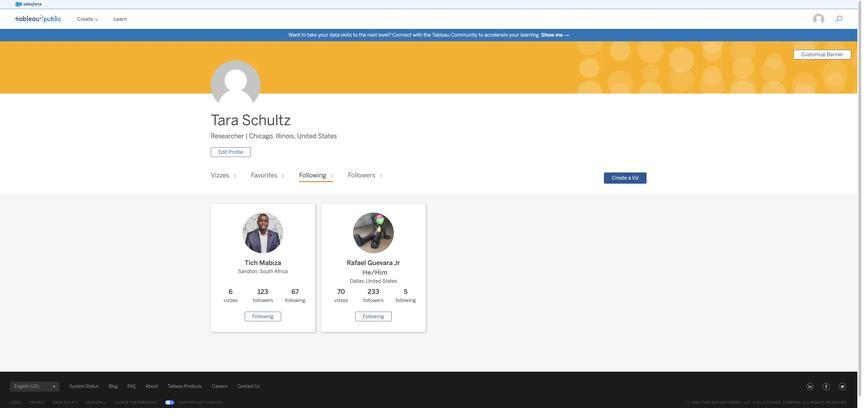 Task type: describe. For each thing, give the bounding box(es) containing it.
your privacy choices link
[[165, 400, 223, 407]]

data
[[53, 401, 63, 405]]

africa
[[274, 269, 288, 275]]

customize
[[801, 52, 826, 58]]

contact us
[[238, 385, 260, 390]]

customize banner button
[[794, 50, 851, 59]]

vizzes for 6
[[224, 298, 238, 304]]

create for create a viz
[[612, 175, 627, 181]]

status
[[85, 385, 99, 390]]

2 to from the left
[[353, 32, 358, 38]]

faq
[[128, 385, 136, 390]]

company.
[[782, 401, 802, 405]]

rafael guevara jr he/him
[[347, 260, 400, 277]]

1 the from the left
[[359, 32, 366, 38]]

|
[[245, 133, 248, 140]]

123 followers
[[253, 289, 273, 304]]

create a viz button
[[604, 173, 647, 184]]

tableau products
[[168, 385, 202, 390]]

careers
[[212, 385, 228, 390]]

accelerate
[[484, 32, 508, 38]]

learn
[[114, 16, 127, 22]]

create for create
[[77, 16, 93, 22]]

0 vertical spatial tableau
[[432, 32, 450, 38]]

tich mabiza link
[[238, 208, 288, 268]]

careers link
[[212, 384, 228, 391]]

cookie preferences
[[114, 401, 157, 405]]

policy
[[64, 401, 78, 405]]

tableau products link
[[168, 384, 202, 391]]

create a viz
[[612, 175, 639, 181]]

followers for 123
[[253, 298, 273, 304]]

system status link
[[69, 384, 99, 391]]

70 vizzes
[[334, 289, 348, 304]]

(us)
[[30, 385, 39, 390]]

© 2023 tableau software, llc, a salesforce company. all rights reserved.
[[687, 401, 848, 405]]

123
[[258, 289, 268, 296]]

dallas, united states
[[350, 279, 397, 285]]

software,
[[721, 401, 743, 405]]

1 horizontal spatial states
[[382, 279, 397, 285]]

show
[[541, 32, 554, 38]]

0
[[380, 174, 382, 179]]

233 followers
[[363, 289, 384, 304]]

edit profile
[[219, 150, 243, 155]]

blog
[[109, 385, 118, 390]]

system
[[69, 385, 84, 390]]

community
[[451, 32, 478, 38]]

want
[[288, 32, 300, 38]]

1 your from the left
[[318, 32, 328, 38]]

skills
[[341, 32, 352, 38]]

3 to from the left
[[479, 32, 483, 38]]

2 vertical spatial tableau
[[702, 401, 719, 405]]

5 following
[[396, 289, 416, 304]]

67 following
[[285, 289, 305, 304]]

banner
[[827, 52, 843, 58]]

salesforce
[[756, 401, 781, 405]]

llc,
[[744, 401, 752, 405]]

1 horizontal spatial a
[[753, 401, 755, 405]]

following for rafael guevara jr
[[363, 314, 384, 320]]

illinois,
[[276, 133, 296, 140]]

tara.schultz image
[[813, 13, 825, 26]]

customize banner
[[801, 52, 843, 58]]

level?
[[378, 32, 391, 38]]

privacy link
[[30, 400, 46, 407]]

want to take your data skills to the next level? connect with the tableau community to accelerate your learning. show me →
[[288, 32, 569, 38]]

favorites
[[251, 172, 277, 179]]

6 vizzes
[[224, 289, 238, 304]]

create button
[[70, 10, 106, 29]]

he/him
[[363, 269, 387, 277]]

dallas,
[[350, 279, 365, 285]]

system status
[[69, 385, 99, 390]]

vizzes
[[211, 172, 229, 179]]

choices
[[206, 401, 223, 405]]

salesforce logo image
[[15, 2, 42, 7]]

blog link
[[109, 384, 118, 391]]

avatar image for tich mabiza image
[[243, 213, 283, 254]]

uninstall link
[[85, 400, 107, 407]]

your privacy choices
[[177, 401, 223, 405]]

take
[[307, 32, 317, 38]]

go to search image
[[828, 16, 850, 23]]

about link
[[146, 384, 158, 391]]

data policy link
[[53, 400, 78, 407]]

1 horizontal spatial following
[[299, 172, 326, 179]]

preferences
[[130, 401, 157, 405]]

selected language element
[[14, 382, 55, 392]]

tich mabiza
[[245, 260, 281, 267]]



Task type: vqa. For each thing, say whether or not it's contained in the screenshot.
'choices'
yes



Task type: locate. For each thing, give the bounding box(es) containing it.
2 your from the left
[[509, 32, 519, 38]]

united down he/him
[[366, 279, 381, 285]]

a right llc,
[[753, 401, 755, 405]]

3
[[234, 174, 236, 179]]

followers down 233
[[363, 298, 384, 304]]

2
[[331, 174, 333, 179]]

learning.
[[521, 32, 540, 38]]

to left accelerate
[[479, 32, 483, 38]]

1 horizontal spatial to
[[353, 32, 358, 38]]

mabiza
[[259, 260, 281, 267]]

tara
[[211, 112, 239, 129]]

following down 233 followers
[[363, 314, 384, 320]]

0 horizontal spatial vizzes
[[224, 298, 238, 304]]

contact
[[238, 385, 254, 390]]

0 vertical spatial a
[[628, 175, 631, 181]]

vizzes
[[224, 298, 238, 304], [334, 298, 348, 304]]

1 privacy from the left
[[30, 401, 46, 405]]

your
[[318, 32, 328, 38], [509, 32, 519, 38]]

profile
[[229, 150, 243, 155]]

privacy right 'your'
[[189, 401, 205, 405]]

uninstall
[[85, 401, 107, 405]]

2 horizontal spatial tableau
[[702, 401, 719, 405]]

researcher
[[211, 133, 244, 140]]

your left learning.
[[509, 32, 519, 38]]

cookie preferences button
[[114, 400, 157, 407]]

next
[[367, 32, 377, 38]]

contact us link
[[238, 384, 260, 391]]

avatar image for rafael guevara jr image
[[353, 213, 394, 254]]

english (us)
[[14, 385, 39, 390]]

©
[[687, 401, 691, 405]]

1 followers from the left
[[253, 298, 273, 304]]

1 to from the left
[[301, 32, 306, 38]]

tara schultz
[[211, 112, 291, 129]]

0 horizontal spatial tableau
[[168, 385, 183, 390]]

2 the from the left
[[424, 32, 431, 38]]

tableau
[[432, 32, 450, 38], [168, 385, 183, 390], [702, 401, 719, 405]]

researcher | chicago, illinois, united states
[[211, 133, 337, 140]]

legal
[[10, 401, 22, 405]]

1 vertical spatial tableau
[[168, 385, 183, 390]]

vizzes down 70 at left
[[334, 298, 348, 304]]

1 following from the left
[[285, 298, 305, 304]]

connect
[[392, 32, 412, 38]]

following for tich mabiza
[[252, 314, 274, 320]]

south
[[260, 269, 273, 275]]

to
[[301, 32, 306, 38], [353, 32, 358, 38], [479, 32, 483, 38]]

edit profile button
[[211, 148, 251, 157]]

following down 123 followers
[[252, 314, 274, 320]]

legal link
[[10, 400, 22, 407]]

following button for 123
[[245, 312, 281, 322]]

1 vertical spatial states
[[382, 279, 397, 285]]

followers
[[348, 172, 375, 179]]

1 horizontal spatial vizzes
[[334, 298, 348, 304]]

1 vertical spatial create
[[612, 175, 627, 181]]

create
[[77, 16, 93, 22], [612, 175, 627, 181]]

privacy down the selected language element
[[30, 401, 46, 405]]

the left next
[[359, 32, 366, 38]]

create inside dropdown button
[[77, 16, 93, 22]]

with
[[413, 32, 422, 38]]

the
[[359, 32, 366, 38], [424, 32, 431, 38]]

following
[[285, 298, 305, 304], [396, 298, 416, 304]]

chicago,
[[249, 133, 274, 140]]

tableau right "with"
[[432, 32, 450, 38]]

0 horizontal spatial the
[[359, 32, 366, 38]]

tableau up 'your'
[[168, 385, 183, 390]]

your
[[177, 401, 188, 405]]

1 horizontal spatial the
[[424, 32, 431, 38]]

5
[[404, 289, 408, 296]]

1 horizontal spatial create
[[612, 175, 627, 181]]

a left viz
[[628, 175, 631, 181]]

to left take
[[301, 32, 306, 38]]

following for 67
[[285, 298, 305, 304]]

following
[[299, 172, 326, 179], [252, 314, 274, 320], [363, 314, 384, 320]]

following for 5
[[396, 298, 416, 304]]

faq link
[[128, 384, 136, 391]]

→
[[564, 32, 569, 38]]

me
[[556, 32, 563, 38]]

0 horizontal spatial followers
[[253, 298, 273, 304]]

reserved.
[[826, 401, 848, 405]]

following button down 123 followers
[[245, 312, 281, 322]]

2 followers from the left
[[363, 298, 384, 304]]

0 horizontal spatial states
[[318, 133, 337, 140]]

0 horizontal spatial create
[[77, 16, 93, 22]]

english
[[14, 385, 29, 390]]

us
[[255, 385, 260, 390]]

create inside button
[[612, 175, 627, 181]]

1 horizontal spatial followers
[[363, 298, 384, 304]]

avatar image
[[211, 61, 261, 110]]

following down 5
[[396, 298, 416, 304]]

about
[[146, 385, 158, 390]]

1 horizontal spatial following button
[[355, 312, 392, 322]]

0 horizontal spatial following button
[[245, 312, 281, 322]]

0 horizontal spatial following
[[252, 314, 274, 320]]

2 privacy from the left
[[189, 401, 205, 405]]

vizzes for 70
[[334, 298, 348, 304]]

1 horizontal spatial united
[[366, 279, 381, 285]]

0 vertical spatial create
[[77, 16, 93, 22]]

products
[[184, 385, 202, 390]]

rights
[[811, 401, 825, 405]]

2 horizontal spatial to
[[479, 32, 483, 38]]

0 vertical spatial states
[[318, 133, 337, 140]]

233
[[368, 289, 379, 296]]

0 horizontal spatial united
[[297, 133, 317, 140]]

6
[[229, 289, 233, 296]]

0 horizontal spatial your
[[318, 32, 328, 38]]

2 horizontal spatial following
[[363, 314, 384, 320]]

sandton, south africa
[[238, 269, 288, 275]]

your right take
[[318, 32, 328, 38]]

viz
[[632, 175, 639, 181]]

2 following button from the left
[[355, 312, 392, 322]]

edit
[[219, 150, 227, 155]]

1 vertical spatial united
[[366, 279, 381, 285]]

0 horizontal spatial privacy
[[30, 401, 46, 405]]

2 following from the left
[[396, 298, 416, 304]]

jr
[[394, 260, 400, 267]]

0 horizontal spatial a
[[628, 175, 631, 181]]

vizzes down 6
[[224, 298, 238, 304]]

1 horizontal spatial your
[[509, 32, 519, 38]]

followers for 233
[[363, 298, 384, 304]]

sandton,
[[238, 269, 259, 275]]

following button for 233
[[355, 312, 392, 322]]

the right "with"
[[424, 32, 431, 38]]

followers down the 123
[[253, 298, 273, 304]]

data policy
[[53, 401, 78, 405]]

1 horizontal spatial following
[[396, 298, 416, 304]]

1 horizontal spatial privacy
[[189, 401, 205, 405]]

1 following button from the left
[[245, 312, 281, 322]]

1 vertical spatial a
[[753, 401, 755, 405]]

tableau right "2023"
[[702, 401, 719, 405]]

2 vizzes from the left
[[334, 298, 348, 304]]

67
[[292, 289, 299, 296]]

logo image
[[15, 15, 61, 23]]

following button down 233 followers
[[355, 312, 392, 322]]

2023
[[692, 401, 701, 405]]

1 vizzes from the left
[[224, 298, 238, 304]]

following left 2
[[299, 172, 326, 179]]

0 vertical spatial united
[[297, 133, 317, 140]]

0 horizontal spatial following
[[285, 298, 305, 304]]

70
[[337, 289, 345, 296]]

1 horizontal spatial tableau
[[432, 32, 450, 38]]

guevara
[[368, 260, 393, 267]]

learn link
[[106, 10, 135, 29]]

0 horizontal spatial to
[[301, 32, 306, 38]]

tich
[[245, 260, 258, 267]]

following down the 67
[[285, 298, 305, 304]]

united right illinois,
[[297, 133, 317, 140]]

to right skills
[[353, 32, 358, 38]]

9
[[282, 174, 284, 179]]

cookie
[[114, 401, 129, 405]]

a inside button
[[628, 175, 631, 181]]

all
[[803, 401, 810, 405]]

show me link
[[541, 32, 563, 38]]



